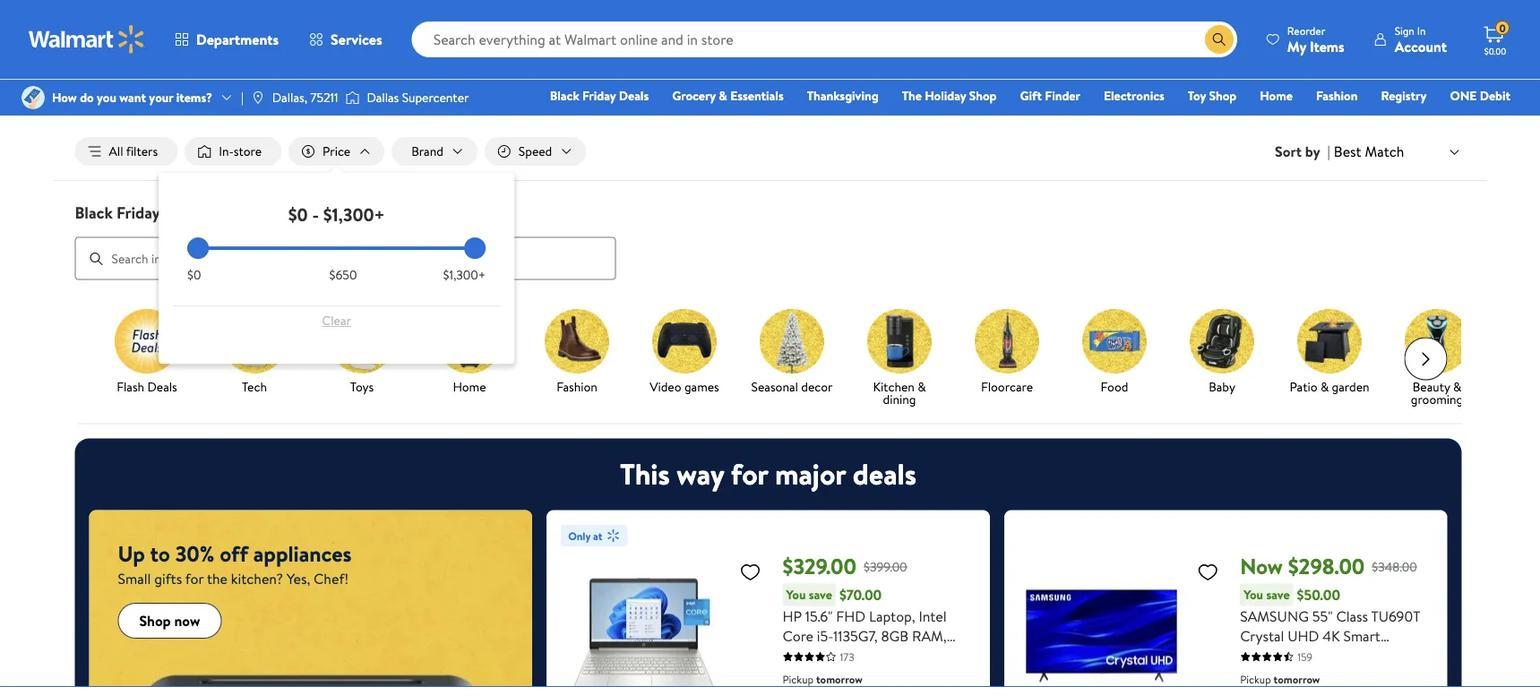 Task type: describe. For each thing, give the bounding box(es) containing it.
1 vertical spatial $1,300+
[[443, 266, 486, 284]]

price
[[323, 142, 351, 160]]

you for $329.00
[[786, 586, 806, 604]]

$329.00 $399.00
[[783, 552, 907, 582]]

pickup tomorrow for $329.00
[[783, 672, 863, 687]]

dy2795wm
[[846, 665, 913, 685]]

shop home image
[[437, 309, 501, 373]]

baby link
[[1175, 309, 1268, 397]]

small
[[118, 569, 151, 589]]

do
[[80, 89, 94, 106]]

debit
[[1480, 87, 1511, 104]]

way
[[677, 454, 724, 494]]

while
[[636, 52, 662, 67]]

epic
[[597, 7, 637, 37]]

159
[[1298, 649, 1313, 665]]

finder
[[1045, 87, 1081, 104]]

floorcare
[[981, 378, 1033, 395]]

(new)
[[1240, 665, 1278, 685]]

15.6"
[[805, 606, 833, 626]]

electronics
[[1104, 87, 1165, 104]]

speed button
[[485, 137, 586, 166]]

toy shop
[[1188, 87, 1237, 104]]

for inside the up to 30% off appliances small gifts for the kitchen? yes, chef!
[[185, 569, 204, 589]]

to
[[150, 539, 170, 569]]

 image for dallas supercenter
[[345, 89, 360, 107]]

sort
[[1275, 142, 1302, 161]]

account
[[1395, 36, 1447, 56]]

1 horizontal spatial fashion
[[1316, 87, 1358, 104]]

30%
[[175, 539, 215, 569]]

it!
[[916, 7, 936, 37]]

shop now button
[[118, 603, 222, 639]]

shop floorcare image
[[975, 309, 1039, 373]]

1 vertical spatial home link
[[423, 309, 516, 397]]

games
[[684, 378, 719, 395]]

this way for major deals
[[620, 454, 917, 494]]

tu690t
[[1371, 606, 1421, 626]]

samsung
[[1240, 606, 1309, 626]]

now
[[174, 611, 200, 631]]

0 vertical spatial black friday deals
[[550, 87, 649, 104]]

match
[[1365, 141, 1405, 161]]

shop baby image
[[1190, 309, 1254, 373]]

 image for how do you want your items?
[[22, 86, 45, 109]]

at
[[593, 528, 603, 544]]

tomorrow for $329.00
[[816, 672, 863, 687]]

& for essentials
[[719, 87, 728, 104]]

up to 30% off appliances small gifts for the kitchen? yes, chef!
[[118, 539, 352, 589]]

registry
[[1381, 87, 1427, 104]]

$650
[[329, 266, 357, 284]]

chef!
[[314, 569, 349, 589]]

epic savings. top gifts. don't miss it!
[[597, 7, 936, 37]]

home,
[[783, 665, 824, 685]]

video games link
[[638, 309, 731, 397]]

may
[[857, 52, 876, 67]]

kitchen & dining link
[[853, 309, 946, 409]]

registry link
[[1373, 86, 1435, 105]]

video games
[[649, 378, 719, 395]]

& for grooming
[[1453, 378, 1461, 395]]

Walmart Site-Wide search field
[[412, 22, 1237, 57]]

black friday deals link
[[542, 86, 657, 105]]

& for dining
[[917, 378, 926, 395]]

food link
[[1068, 309, 1161, 397]]

seasonal
[[751, 378, 798, 395]]

kitchen
[[873, 378, 914, 395]]

you save $50.00 samsung 55" class tu690t crystal uhd 4k smart television - un55tu690tfxza (new)
[[1240, 585, 1432, 685]]

tomorrow for now
[[1274, 672, 1320, 687]]

reorder my items
[[1288, 23, 1345, 56]]

select
[[798, 52, 827, 67]]

$348.00
[[1372, 558, 1417, 576]]

top
[[720, 7, 753, 37]]

search image
[[89, 252, 104, 266]]

speed
[[519, 142, 552, 160]]

fhd
[[836, 606, 866, 626]]

now $298.00 group
[[1019, 525, 1433, 687]]

no
[[725, 52, 739, 67]]

now $298.00 $348.00
[[1240, 552, 1417, 582]]

be
[[897, 52, 909, 67]]

holiday
[[925, 87, 966, 104]]

save for $329.00
[[809, 586, 832, 604]]

you
[[97, 89, 116, 106]]

available
[[912, 52, 951, 67]]

best
[[1334, 141, 1362, 161]]

0 vertical spatial friday
[[582, 87, 616, 104]]

Search search field
[[412, 22, 1237, 57]]

checks.
[[761, 52, 795, 67]]

Search in deals search field
[[75, 237, 616, 280]]

toys link
[[315, 309, 408, 397]]

0 vertical spatial |
[[241, 89, 244, 106]]

miss
[[870, 7, 911, 37]]

grooming
[[1411, 390, 1463, 408]]

$1300 range field
[[187, 247, 486, 250]]

sort by |
[[1275, 142, 1331, 161]]

0 vertical spatial home
[[1260, 87, 1293, 104]]

$329.00 group
[[561, 525, 976, 687]]

crystal
[[1240, 626, 1284, 646]]

grocery & essentials
[[672, 87, 784, 104]]

ssd,
[[829, 646, 858, 665]]

pickup for $329.00
[[783, 672, 814, 687]]

silver,
[[862, 646, 899, 665]]

patio & garden link
[[1283, 309, 1376, 397]]

$0 for $0 - $1,300+
[[288, 202, 308, 227]]

sign
[[1395, 23, 1415, 38]]

brand button
[[392, 137, 478, 166]]

food
[[1101, 378, 1128, 395]]

floorcare link
[[960, 309, 1053, 397]]

gift finder
[[1020, 87, 1081, 104]]

sign in account
[[1395, 23, 1447, 56]]

dallas
[[367, 89, 399, 106]]

1 horizontal spatial home link
[[1252, 86, 1301, 105]]

one debit walmart+
[[1450, 87, 1511, 129]]

1 vertical spatial fashion
[[556, 378, 597, 395]]

decor
[[801, 378, 832, 395]]



Task type: locate. For each thing, give the bounding box(es) containing it.
75211
[[310, 89, 338, 106]]

shop down store.
[[969, 87, 997, 104]]

appliances
[[253, 539, 352, 569]]

class
[[1336, 606, 1368, 626]]

tomorrow down 159 in the right bottom of the page
[[1274, 672, 1320, 687]]

up
[[118, 539, 145, 569]]

1 horizontal spatial for
[[731, 454, 768, 494]]

1 horizontal spatial black friday deals
[[550, 87, 649, 104]]

tomorrow down 173
[[816, 672, 863, 687]]

1 horizontal spatial $0
[[288, 202, 308, 227]]

pickup tomorrow inside now $298.00 group
[[1240, 672, 1320, 687]]

0 horizontal spatial save
[[809, 586, 832, 604]]

black down limited
[[550, 87, 579, 104]]

laptop,
[[869, 606, 916, 626]]

- up $0 range field
[[312, 202, 319, 227]]

1 horizontal spatial fashion link
[[1308, 86, 1366, 105]]

deals
[[853, 454, 917, 494]]

save for now
[[1267, 586, 1290, 604]]

 image
[[251, 91, 265, 105]]

1 horizontal spatial $1,300+
[[443, 266, 486, 284]]

1 horizontal spatial home
[[1260, 87, 1293, 104]]

shop seasonal image
[[759, 309, 824, 373]]

toy shop link
[[1180, 86, 1245, 105]]

shop fashion image
[[544, 309, 609, 373]]

2 save from the left
[[1267, 586, 1290, 604]]

gifts.
[[759, 7, 807, 37]]

in-
[[954, 52, 966, 67]]

shop beauty & grooming image
[[1405, 309, 1469, 373]]

home down my
[[1260, 87, 1293, 104]]

flash
[[116, 378, 144, 395]]

flash deals
[[116, 378, 177, 395]]

the holiday shop
[[902, 87, 997, 104]]

1 horizontal spatial black
[[550, 87, 579, 104]]

don't
[[812, 7, 865, 37]]

this
[[620, 454, 670, 494]]

tomorrow inside now $298.00 group
[[1274, 672, 1320, 687]]

0 horizontal spatial black
[[75, 201, 113, 224]]

store
[[234, 142, 262, 160]]

& for garden
[[1320, 378, 1329, 395]]

you up hp
[[786, 586, 806, 604]]

shop toys image
[[329, 309, 394, 373]]

one
[[1450, 87, 1477, 104]]

shop kitchen & dining image
[[867, 309, 932, 373]]

$0 range field
[[187, 247, 486, 250]]

& right 'grocery'
[[719, 87, 728, 104]]

0 vertical spatial fashion link
[[1308, 86, 1366, 105]]

sign in to add to favorites list, hp 15.6" fhd laptop, intel core i5-1135g7, 8gb ram, 256gb ssd, silver, windows 11 home, 15-dy2795wm image
[[740, 561, 761, 583]]

1 horizontal spatial friday
[[582, 87, 616, 104]]

0 horizontal spatial pickup
[[783, 672, 814, 687]]

best match button
[[1331, 140, 1466, 163]]

save up 15.6"
[[809, 586, 832, 604]]

0 vertical spatial fashion
[[1316, 87, 1358, 104]]

you inside the you save $50.00 samsung 55" class tu690t crystal uhd 4k smart television - un55tu690tfxza (new)
[[1244, 586, 1264, 604]]

the
[[902, 87, 922, 104]]

beauty & grooming
[[1411, 378, 1463, 408]]

shop tech image
[[222, 309, 286, 373]]

0 vertical spatial deals
[[619, 87, 649, 104]]

shop now
[[139, 611, 200, 631]]

the holiday shop link
[[894, 86, 1005, 105]]

1 vertical spatial deals
[[164, 201, 202, 224]]

0 horizontal spatial for
[[185, 569, 204, 589]]

1 vertical spatial for
[[185, 569, 204, 589]]

all filters button
[[75, 137, 178, 166]]

pickup inside '$329.00' group
[[783, 672, 814, 687]]

0 vertical spatial $1,300+
[[323, 202, 385, 227]]

1 vertical spatial fashion link
[[530, 309, 623, 397]]

1 vertical spatial friday
[[117, 201, 160, 224]]

shop patio & garden image
[[1297, 309, 1362, 373]]

0 vertical spatial home link
[[1252, 86, 1301, 105]]

0 horizontal spatial  image
[[22, 86, 45, 109]]

& right patio
[[1320, 378, 1329, 395]]

pickup down television at the right of the page
[[1240, 672, 1271, 687]]

reorder
[[1288, 23, 1326, 38]]

friday inside search box
[[117, 201, 160, 224]]

0 horizontal spatial $0
[[187, 266, 201, 284]]

for right way
[[731, 454, 768, 494]]

friday down quantities.
[[582, 87, 616, 104]]

friday down filters
[[117, 201, 160, 224]]

toy
[[1188, 87, 1206, 104]]

walmart+ link
[[1449, 111, 1519, 130]]

2 horizontal spatial shop
[[1209, 87, 1237, 104]]

flash deals image
[[114, 309, 179, 373]]

1 horizontal spatial pickup
[[1240, 672, 1271, 687]]

pickup
[[783, 672, 814, 687], [1240, 672, 1271, 687]]

save up the samsung
[[1267, 586, 1290, 604]]

0 horizontal spatial you
[[786, 586, 806, 604]]

save inside the you save $50.00 samsung 55" class tu690t crystal uhd 4k smart television - un55tu690tfxza (new)
[[1267, 586, 1290, 604]]

1 vertical spatial |
[[1328, 142, 1331, 161]]

1 vertical spatial -
[[1304, 646, 1309, 665]]

core
[[783, 626, 814, 646]]

un55tu690tfxza
[[1313, 646, 1432, 665]]

shop right toy
[[1209, 87, 1237, 104]]

$399.00
[[864, 558, 907, 576]]

flash deals link
[[100, 309, 193, 397]]

1 vertical spatial $0
[[187, 266, 201, 284]]

0 vertical spatial for
[[731, 454, 768, 494]]

 image right 75211
[[345, 89, 360, 107]]

0 horizontal spatial $1,300+
[[323, 202, 385, 227]]

1 horizontal spatial  image
[[345, 89, 360, 107]]

Black Friday Deals search field
[[53, 201, 1487, 280]]

fashion down items
[[1316, 87, 1358, 104]]

0 horizontal spatial |
[[241, 89, 244, 106]]

pickup tomorrow inside '$329.00' group
[[783, 672, 863, 687]]

0 horizontal spatial fashion link
[[530, 309, 623, 397]]

$1,300+ up $0 range field
[[323, 202, 385, 227]]

patio
[[1289, 378, 1317, 395]]

seasonal decor
[[751, 378, 832, 395]]

0 horizontal spatial tomorrow
[[816, 672, 863, 687]]

& right beauty
[[1453, 378, 1461, 395]]

2 you from the left
[[1244, 586, 1264, 604]]

1 horizontal spatial tomorrow
[[1274, 672, 1320, 687]]

0 horizontal spatial pickup tomorrow
[[783, 672, 863, 687]]

- inside the you save $50.00 samsung 55" class tu690t crystal uhd 4k smart television - un55tu690tfxza (new)
[[1304, 646, 1309, 665]]

walmart+
[[1457, 112, 1511, 129]]

1 you from the left
[[786, 586, 806, 604]]

1 vertical spatial black friday deals
[[75, 201, 202, 224]]

0
[[1500, 20, 1506, 36]]

pickup tomorrow down television at the right of the page
[[1240, 672, 1320, 687]]

0 horizontal spatial home link
[[423, 309, 516, 397]]

limited
[[548, 52, 583, 67]]

now
[[1240, 552, 1283, 582]]

1 save from the left
[[809, 586, 832, 604]]

&
[[719, 87, 728, 104], [917, 378, 926, 395], [1320, 378, 1329, 395], [1453, 378, 1461, 395]]

black friday deals down filters
[[75, 201, 202, 224]]

1 horizontal spatial -
[[1304, 646, 1309, 665]]

0 horizontal spatial friday
[[117, 201, 160, 224]]

$1,300+ up shop home image
[[443, 266, 486, 284]]

2 pickup tomorrow from the left
[[1240, 672, 1320, 687]]

only
[[568, 528, 591, 544]]

deals right the flash
[[147, 378, 177, 395]]

4k
[[1323, 626, 1340, 646]]

in-store
[[219, 142, 262, 160]]

1 horizontal spatial pickup tomorrow
[[1240, 672, 1320, 687]]

shop left now
[[139, 611, 171, 631]]

gift finder link
[[1012, 86, 1089, 105]]

best match
[[1334, 141, 1405, 161]]

black up search icon
[[75, 201, 113, 224]]

0 horizontal spatial shop
[[139, 611, 171, 631]]

pickup tomorrow for now
[[1240, 672, 1320, 687]]

shop food image
[[1082, 309, 1147, 373]]

pickup inside now $298.00 group
[[1240, 672, 1271, 687]]

uhd
[[1288, 626, 1319, 646]]

1 tomorrow from the left
[[816, 672, 863, 687]]

departments
[[196, 30, 279, 49]]

how
[[52, 89, 77, 106]]

in-
[[219, 142, 234, 160]]

& inside the beauty & grooming
[[1453, 378, 1461, 395]]

for left the the
[[185, 569, 204, 589]]

| inside sort and filter section element
[[1328, 142, 1331, 161]]

you down now
[[1244, 586, 1264, 604]]

fashion down shop fashion image
[[556, 378, 597, 395]]

black friday deals down quantities.
[[550, 87, 649, 104]]

you save $70.00 hp 15.6" fhd laptop, intel core i5-1135g7, 8gb ram, 256gb ssd, silver, windows 11 home, 15-dy2795wm
[[783, 585, 970, 685]]

1 horizontal spatial save
[[1267, 586, 1290, 604]]

intel
[[919, 606, 947, 626]]

services
[[331, 30, 382, 49]]

smart
[[1344, 626, 1381, 646]]

black inside search box
[[75, 201, 113, 224]]

one debit link
[[1442, 86, 1519, 105]]

fashion link
[[1308, 86, 1366, 105], [530, 309, 623, 397]]

pickup tomorrow down 256gb
[[783, 672, 863, 687]]

items
[[829, 52, 855, 67]]

hp
[[783, 606, 802, 626]]

0 vertical spatial black
[[550, 87, 579, 104]]

items?
[[176, 89, 212, 106]]

walmart image
[[29, 25, 145, 54]]

video
[[649, 378, 681, 395]]

1 vertical spatial home
[[452, 378, 486, 395]]

1 horizontal spatial you
[[1244, 586, 1264, 604]]

dallas supercenter
[[367, 89, 469, 106]]

 image left the how
[[22, 86, 45, 109]]

| left dallas, at left
[[241, 89, 244, 106]]

pickup for now
[[1240, 672, 1271, 687]]

you for now $298.00
[[1244, 586, 1264, 604]]

you inside the you save $70.00 hp 15.6" fhd laptop, intel core i5-1135g7, 8gb ram, 256gb ssd, silver, windows 11 home, 15-dy2795wm
[[786, 586, 806, 604]]

ram,
[[912, 626, 947, 646]]

deals down the while
[[619, 87, 649, 104]]

shop
[[969, 87, 997, 104], [1209, 87, 1237, 104], [139, 611, 171, 631]]

& right dining
[[917, 378, 926, 395]]

i5-
[[817, 626, 833, 646]]

tomorrow inside '$329.00' group
[[816, 672, 863, 687]]

toys
[[350, 378, 373, 395]]

electronics link
[[1096, 86, 1173, 105]]

sign in to add to favorites list, samsung 55" class tu690t crystal uhd 4k smart television - un55tu690tfxza (new) image
[[1197, 561, 1219, 583]]

- left 4k
[[1304, 646, 1309, 665]]

& inside kitchen & dining
[[917, 378, 926, 395]]

0 horizontal spatial fashion
[[556, 378, 597, 395]]

2 tomorrow from the left
[[1274, 672, 1320, 687]]

$0 for $0
[[187, 266, 201, 284]]

1 pickup tomorrow from the left
[[783, 672, 863, 687]]

sort and filter section element
[[53, 123, 1487, 180]]

home down shop home image
[[452, 378, 486, 395]]

rain
[[741, 52, 759, 67]]

all
[[109, 142, 123, 160]]

1135g7,
[[833, 626, 878, 646]]

0 horizontal spatial home
[[452, 378, 486, 395]]

essentials
[[731, 87, 784, 104]]

deals down 'in-store' button in the top of the page
[[164, 201, 202, 224]]

256gb
[[783, 646, 826, 665]]

pickup down 256gb
[[783, 672, 814, 687]]

departments button
[[160, 18, 294, 61]]

search icon image
[[1212, 32, 1227, 47]]

2 pickup from the left
[[1240, 672, 1271, 687]]

 image
[[22, 86, 45, 109], [345, 89, 360, 107]]

grocery & essentials link
[[664, 86, 792, 105]]

major
[[775, 454, 846, 494]]

shop inside button
[[139, 611, 171, 631]]

2 vertical spatial deals
[[147, 378, 177, 395]]

| right by
[[1328, 142, 1331, 161]]

deals inside search box
[[164, 201, 202, 224]]

1 horizontal spatial |
[[1328, 142, 1331, 161]]

brand
[[411, 142, 443, 160]]

tech
[[242, 378, 267, 395]]

how do you want your items?
[[52, 89, 212, 106]]

1 vertical spatial black
[[75, 201, 113, 224]]

0 horizontal spatial -
[[312, 202, 319, 227]]

shop video games image
[[652, 309, 716, 373]]

black friday deals inside search box
[[75, 201, 202, 224]]

1 pickup from the left
[[783, 672, 814, 687]]

0 vertical spatial -
[[312, 202, 319, 227]]

next slide for chipmodulewithimages list image
[[1405, 337, 1448, 380]]

0 vertical spatial $0
[[288, 202, 308, 227]]

11
[[961, 646, 970, 665]]

$329.00
[[783, 552, 857, 582]]

off
[[220, 539, 248, 569]]

black
[[550, 87, 579, 104], [75, 201, 113, 224]]

1 horizontal spatial shop
[[969, 87, 997, 104]]

save inside the you save $70.00 hp 15.6" fhd laptop, intel core i5-1135g7, 8gb ram, 256gb ssd, silver, windows 11 home, 15-dy2795wm
[[809, 586, 832, 604]]

0 horizontal spatial black friday deals
[[75, 201, 202, 224]]



Task type: vqa. For each thing, say whether or not it's contained in the screenshot.
walmart moneycard
no



